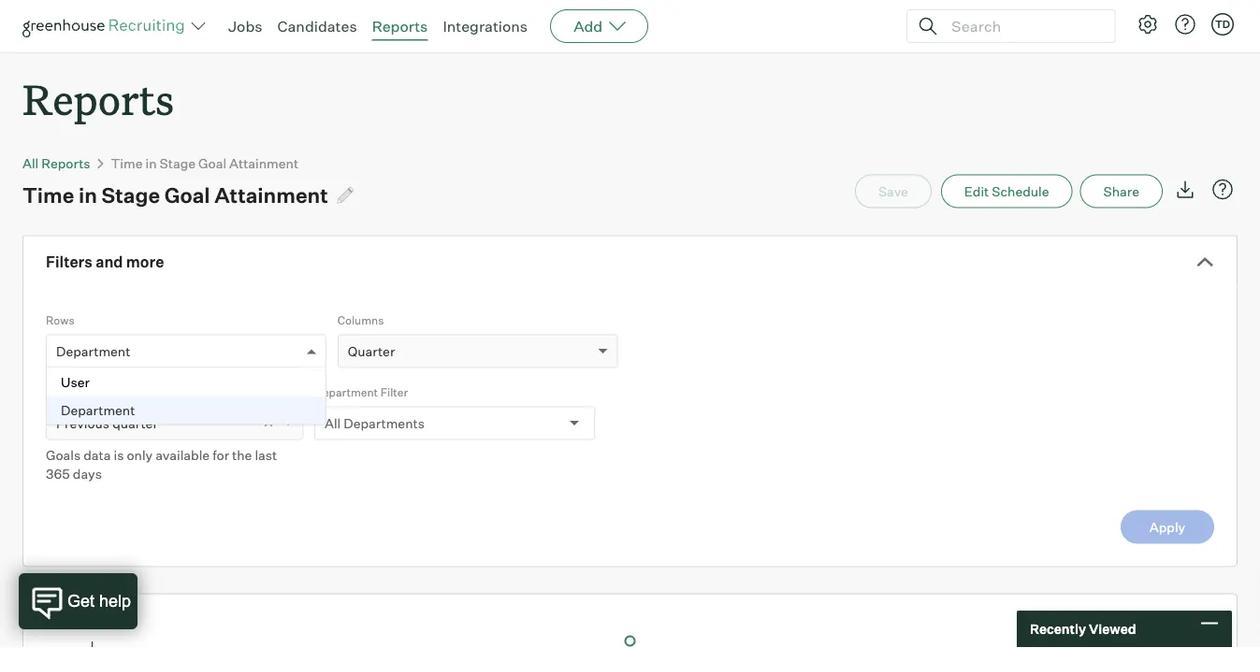 Task type: describe. For each thing, give the bounding box(es) containing it.
department inside list box
[[61, 402, 135, 418]]

share
[[1103, 183, 1139, 199]]

download image
[[1174, 178, 1197, 201]]

1 vertical spatial department
[[314, 385, 378, 399]]

add button
[[550, 9, 648, 43]]

2 vertical spatial reports
[[41, 155, 90, 171]]

columns
[[337, 313, 384, 327]]

integrations link
[[443, 17, 528, 36]]

list box containing user
[[47, 368, 325, 424]]

available
[[155, 447, 210, 463]]

all reports link
[[22, 155, 90, 171]]

filter
[[380, 385, 408, 399]]

all departments
[[325, 415, 425, 431]]

jobs
[[228, 17, 262, 36]]

reports link
[[372, 17, 428, 36]]

all for all reports
[[22, 155, 39, 171]]

0 vertical spatial department
[[56, 343, 130, 359]]

0 vertical spatial attainment
[[229, 155, 299, 171]]

viewed
[[1089, 621, 1136, 638]]

edit schedule button
[[941, 175, 1073, 208]]

recently viewed
[[1030, 621, 1136, 638]]

quarter
[[112, 415, 158, 431]]

candidates link
[[277, 17, 357, 36]]

quarter option
[[348, 343, 395, 359]]

jobs link
[[228, 17, 262, 36]]

integrations
[[443, 17, 528, 36]]

all for all departments
[[325, 415, 341, 431]]

quarter
[[348, 343, 395, 359]]

configure image
[[1137, 13, 1159, 36]]

0 vertical spatial stage
[[160, 155, 196, 171]]

add
[[574, 17, 603, 36]]

edit schedule
[[964, 183, 1049, 199]]

date
[[89, 385, 114, 399]]

×
[[263, 411, 274, 432]]

1 horizontal spatial time
[[111, 155, 143, 171]]

previous quarter option
[[56, 415, 158, 431]]

last
[[255, 447, 277, 463]]

for
[[212, 447, 229, 463]]

previous
[[56, 415, 110, 431]]

time in stage goal attainment link
[[111, 155, 299, 171]]

the
[[232, 447, 252, 463]]

days
[[73, 466, 102, 482]]

td button
[[1211, 13, 1234, 36]]

0 vertical spatial department option
[[56, 343, 130, 359]]

and
[[96, 253, 123, 271]]

365
[[46, 466, 70, 482]]

only
[[127, 447, 153, 463]]

data
[[83, 447, 111, 463]]

1 vertical spatial department option
[[47, 396, 325, 424]]

more
[[126, 253, 164, 271]]

faq image
[[1211, 178, 1234, 201]]

is
[[114, 447, 124, 463]]

filters
[[46, 253, 92, 271]]



Task type: vqa. For each thing, say whether or not it's contained in the screenshot.
Quarter option
yes



Task type: locate. For each thing, give the bounding box(es) containing it.
1 horizontal spatial in
[[145, 155, 157, 171]]

reports
[[372, 17, 428, 36], [22, 71, 174, 126], [41, 155, 90, 171]]

department option
[[56, 343, 130, 359], [47, 396, 325, 424]]

department option up "user"
[[56, 343, 130, 359]]

share button
[[1080, 175, 1163, 208]]

goals data is only available for the last 365 days
[[46, 447, 277, 482]]

list box
[[47, 368, 325, 424]]

department up all departments
[[314, 385, 378, 399]]

td
[[1215, 18, 1230, 30]]

0 vertical spatial all
[[22, 155, 39, 171]]

1 vertical spatial goal
[[164, 182, 210, 208]]

xychart image
[[46, 595, 1214, 648]]

all reports
[[22, 155, 90, 171]]

department
[[56, 343, 130, 359], [314, 385, 378, 399], [61, 402, 135, 418]]

department option up available
[[47, 396, 325, 424]]

candidates
[[277, 17, 357, 36]]

greenhouse recruiting image
[[22, 15, 191, 37]]

department filter
[[314, 385, 408, 399]]

filters and more
[[46, 253, 164, 271]]

0 vertical spatial time in stage goal attainment
[[111, 155, 299, 171]]

time right all reports
[[111, 155, 143, 171]]

0 vertical spatial reports
[[372, 17, 428, 36]]

stage
[[160, 155, 196, 171], [102, 182, 160, 208]]

user
[[61, 374, 90, 390]]

1 horizontal spatial all
[[325, 415, 341, 431]]

1 vertical spatial time in stage goal attainment
[[22, 182, 328, 208]]

time in stage goal attainment
[[111, 155, 299, 171], [22, 182, 328, 208]]

time
[[111, 155, 143, 171], [22, 182, 74, 208]]

time down "all reports" link
[[22, 182, 74, 208]]

1 vertical spatial time
[[22, 182, 74, 208]]

0 horizontal spatial time
[[22, 182, 74, 208]]

attainment
[[229, 155, 299, 171], [214, 182, 328, 208]]

departments
[[344, 415, 425, 431]]

user option
[[47, 368, 325, 396]]

1 vertical spatial stage
[[102, 182, 160, 208]]

None field
[[56, 336, 61, 371]]

0 vertical spatial goal
[[198, 155, 226, 171]]

rows
[[46, 313, 74, 327]]

Search text field
[[947, 13, 1098, 40]]

department up "user"
[[56, 343, 130, 359]]

edit
[[964, 183, 989, 199]]

0 vertical spatial in
[[145, 155, 157, 171]]

1 vertical spatial reports
[[22, 71, 174, 126]]

1 vertical spatial attainment
[[214, 182, 328, 208]]

2 vertical spatial department
[[61, 402, 135, 418]]

0 horizontal spatial all
[[22, 155, 39, 171]]

0 vertical spatial time
[[111, 155, 143, 171]]

all
[[22, 155, 39, 171], [325, 415, 341, 431]]

schedule
[[992, 183, 1049, 199]]

activity
[[46, 385, 86, 399]]

goals
[[46, 447, 81, 463]]

1 vertical spatial in
[[79, 182, 97, 208]]

recently
[[1030, 621, 1086, 638]]

0 horizontal spatial in
[[79, 182, 97, 208]]

save and schedule this report to revisit it! element
[[855, 175, 941, 208]]

in
[[145, 155, 157, 171], [79, 182, 97, 208]]

td button
[[1208, 9, 1238, 39]]

activity date
[[46, 385, 114, 399]]

goal
[[198, 155, 226, 171], [164, 182, 210, 208]]

department down date
[[61, 402, 135, 418]]

1 vertical spatial all
[[325, 415, 341, 431]]

previous quarter
[[56, 415, 158, 431]]



